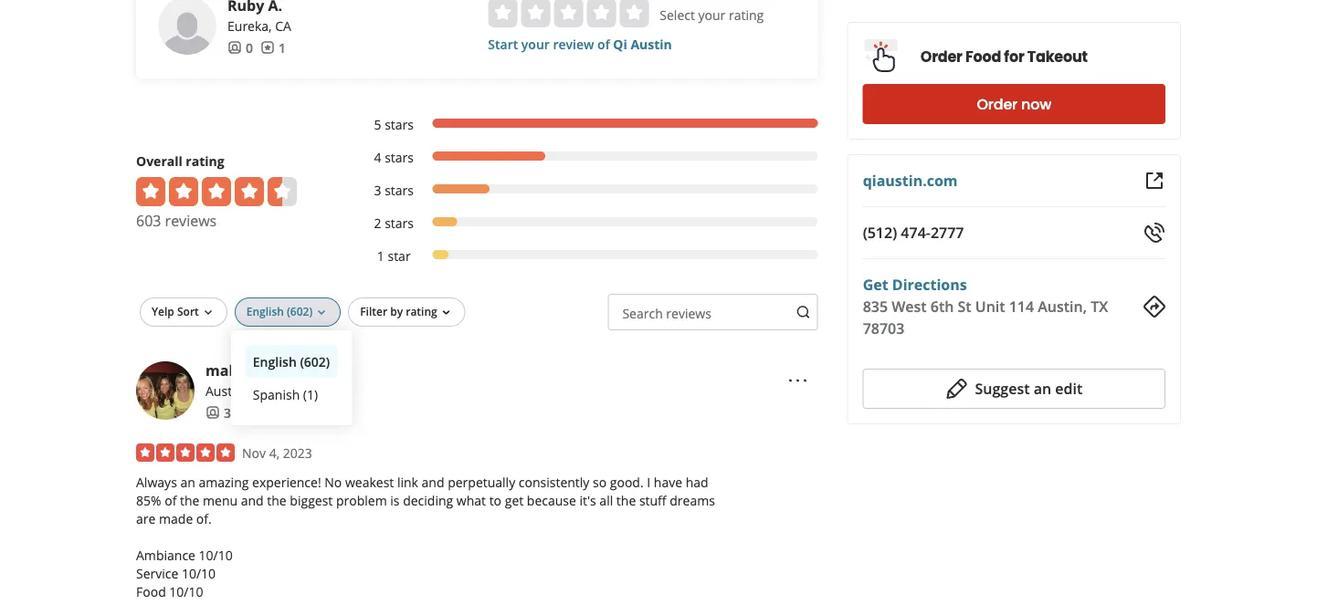 Task type: vqa. For each thing, say whether or not it's contained in the screenshot.
Yelp for Business
no



Task type: locate. For each thing, give the bounding box(es) containing it.
1 horizontal spatial rating
[[406, 304, 437, 319]]

english (602) button
[[246, 345, 337, 378]]

24 external link v2 image
[[1144, 170, 1166, 192]]

0 horizontal spatial an
[[180, 474, 195, 491]]

1 vertical spatial and
[[241, 492, 264, 509]]

rating for filter by rating
[[406, 304, 437, 319]]

order
[[921, 47, 963, 67], [977, 94, 1018, 115]]

food
[[966, 47, 1002, 67], [136, 583, 166, 601]]

stars right 3
[[385, 181, 414, 199]]

problem
[[336, 492, 387, 509]]

nov 4, 2023
[[242, 444, 312, 462]]

stars for 4 stars
[[385, 148, 414, 166]]

16 chevron down v2 image inside english (602) popup button
[[315, 306, 329, 320]]

ca
[[275, 17, 291, 34]]

16 review v2 image for 325
[[253, 406, 268, 420]]

english (602) for english (602) button
[[253, 353, 330, 370]]

835
[[863, 297, 888, 317]]

0 vertical spatial rating
[[729, 6, 764, 23]]

16 review v2 image left 77
[[253, 406, 268, 420]]

menu
[[203, 492, 238, 509]]

filter reviews by 4 stars rating element
[[355, 148, 818, 166]]

it's
[[580, 492, 596, 509]]

and right menu
[[241, 492, 264, 509]]

16 review v2 image right 0
[[260, 40, 275, 55]]

an
[[1034, 379, 1052, 399], [180, 474, 195, 491]]

your right start
[[522, 35, 550, 52]]

english (602) inside button
[[253, 353, 330, 370]]

(602) up (1)
[[300, 353, 330, 370]]

stuff
[[640, 492, 667, 509]]

search image
[[797, 305, 811, 320]]

0 horizontal spatial tx
[[250, 382, 264, 400]]

english (602) up english (602) button
[[247, 304, 313, 319]]

1 vertical spatial order
[[977, 94, 1018, 115]]

1 vertical spatial food
[[136, 583, 166, 601]]

of up made
[[165, 492, 177, 509]]

1 star
[[377, 247, 411, 264]]

your right select
[[699, 6, 726, 23]]

austin,
[[1038, 297, 1087, 317], [206, 382, 246, 400]]

photo of mallory t. image
[[136, 362, 195, 420]]

reviews right search
[[666, 305, 712, 322]]

english up english (602) button
[[247, 304, 284, 319]]

(602) up english (602) button
[[287, 304, 313, 319]]

1 horizontal spatial austin,
[[1038, 297, 1087, 317]]

0 horizontal spatial rating
[[186, 152, 224, 169]]

10/10 down the "ambiance"
[[182, 565, 216, 582]]

reviews element right 0
[[260, 38, 286, 57]]

friends element containing 325
[[206, 404, 246, 422]]

st
[[958, 297, 972, 317]]

reviews element down spanish
[[253, 404, 286, 422]]

friends element
[[228, 38, 253, 57], [206, 404, 246, 422]]

1 horizontal spatial your
[[699, 6, 726, 23]]

tx left 24 directions v2 icon
[[1091, 297, 1109, 317]]

0 horizontal spatial austin,
[[206, 382, 246, 400]]

0 vertical spatial order
[[921, 47, 963, 67]]

1 vertical spatial tx
[[250, 382, 264, 400]]

16 chevron down v2 image for english (602)
[[315, 306, 329, 320]]

1 vertical spatial 1
[[377, 247, 385, 264]]

1 vertical spatial friends element
[[206, 404, 246, 422]]

1 vertical spatial english (602)
[[253, 353, 330, 370]]

4 stars from the top
[[385, 214, 414, 232]]

2 horizontal spatial rating
[[729, 6, 764, 23]]

austin, down 'mallory'
[[206, 382, 246, 400]]

of left qi
[[598, 35, 610, 52]]

rating up 4.5 star rating image
[[186, 152, 224, 169]]

0 vertical spatial tx
[[1091, 297, 1109, 317]]

24 directions v2 image
[[1144, 296, 1166, 318]]

filter by rating
[[360, 304, 437, 319]]

1 vertical spatial reviews element
[[253, 404, 286, 422]]

search reviews
[[623, 305, 712, 322]]

1 16 chevron down v2 image from the left
[[315, 306, 329, 320]]

reviews
[[165, 211, 217, 231], [666, 305, 712, 322]]

4,
[[269, 444, 280, 462]]

english up spanish
[[253, 353, 297, 370]]

by
[[390, 304, 403, 319]]

order left now
[[977, 94, 1018, 115]]

0 vertical spatial austin,
[[1038, 297, 1087, 317]]

1 vertical spatial an
[[180, 474, 195, 491]]

0 vertical spatial (602)
[[287, 304, 313, 319]]

english (602) inside popup button
[[247, 304, 313, 319]]

reviews element for austin, tx
[[253, 404, 286, 422]]

10/10 down "of."
[[199, 547, 233, 564]]

2 stars from the top
[[385, 148, 414, 166]]

1 horizontal spatial an
[[1034, 379, 1052, 399]]

english inside button
[[253, 353, 297, 370]]

order left for
[[921, 47, 963, 67]]

0 vertical spatial your
[[699, 6, 726, 23]]

english (602) up spanish (1) button
[[253, 353, 330, 370]]

no
[[325, 474, 342, 491]]

1 vertical spatial of
[[165, 492, 177, 509]]

0 horizontal spatial 16 chevron down v2 image
[[315, 306, 329, 320]]

reviews element containing 77
[[253, 404, 286, 422]]

16 chevron down v2 image left filter
[[315, 306, 329, 320]]

food left for
[[966, 47, 1002, 67]]

1 horizontal spatial food
[[966, 47, 1002, 67]]

4.5 star rating image
[[136, 177, 297, 206]]

always
[[136, 474, 177, 491]]

rating right select
[[729, 6, 764, 23]]

1 the from the left
[[180, 492, 200, 509]]

(602) inside button
[[300, 353, 330, 370]]

0 vertical spatial english (602)
[[247, 304, 313, 319]]

2 vertical spatial rating
[[406, 304, 437, 319]]

  text field
[[608, 294, 818, 331]]

austin, inside get directions 835 west 6th st unit 114 austin, tx 78703
[[1038, 297, 1087, 317]]

16 photos v2 image
[[293, 406, 308, 420]]

1
[[279, 39, 286, 56], [377, 247, 385, 264]]

0 horizontal spatial and
[[241, 492, 264, 509]]

1 vertical spatial (602)
[[300, 353, 330, 370]]

1 horizontal spatial order
[[977, 94, 1018, 115]]

made
[[159, 510, 193, 528]]

of
[[598, 35, 610, 52], [165, 492, 177, 509]]

85%
[[136, 492, 161, 509]]

0 horizontal spatial order
[[921, 47, 963, 67]]

0 horizontal spatial the
[[180, 492, 200, 509]]

the up made
[[180, 492, 200, 509]]

(602) inside popup button
[[287, 304, 313, 319]]

1 vertical spatial 16 review v2 image
[[253, 406, 268, 420]]

0 vertical spatial english
[[247, 304, 284, 319]]

0 vertical spatial friends element
[[228, 38, 253, 57]]

10/10
[[199, 547, 233, 564], [182, 565, 216, 582], [169, 583, 203, 601]]

the down the good.
[[617, 492, 636, 509]]

yelp sort
[[152, 304, 199, 319]]

biggest
[[290, 492, 333, 509]]

link
[[397, 474, 418, 491]]

nov
[[242, 444, 266, 462]]

78703
[[863, 319, 905, 339]]

friends element for eureka, ca
[[228, 38, 253, 57]]

(602) for english (602) button
[[300, 353, 330, 370]]

0 vertical spatial reviews
[[165, 211, 217, 231]]

reviews down 4.5 star rating image
[[165, 211, 217, 231]]

food down "service" in the bottom left of the page
[[136, 583, 166, 601]]

stars for 5 stars
[[385, 115, 414, 133]]

an inside always an amazing experience! no weakest link and perpetually consistently so good. i have had 85% of the menu and the biggest problem is deciding what to get because it's all the stuff dreams are made of.
[[180, 474, 195, 491]]

tx
[[1091, 297, 1109, 317], [250, 382, 264, 400]]

mallory
[[206, 361, 262, 380]]

0 horizontal spatial your
[[522, 35, 550, 52]]

0 horizontal spatial of
[[165, 492, 177, 509]]

english inside popup button
[[247, 304, 284, 319]]

stars right 2
[[385, 214, 414, 232]]

eureka,
[[228, 17, 272, 34]]

1 horizontal spatial tx
[[1091, 297, 1109, 317]]

rating inside popup button
[[406, 304, 437, 319]]

16 chevron down v2 image inside filter by rating popup button
[[439, 306, 454, 320]]

stars right 4
[[385, 148, 414, 166]]

1 vertical spatial your
[[522, 35, 550, 52]]

friends element down eureka,
[[228, 38, 253, 57]]

0 horizontal spatial 1
[[279, 39, 286, 56]]

None radio
[[488, 0, 517, 27], [587, 0, 616, 27], [488, 0, 517, 27], [587, 0, 616, 27]]

order food for takeout
[[921, 47, 1088, 67]]

1 vertical spatial austin,
[[206, 382, 246, 400]]

5
[[374, 115, 382, 133]]

1 horizontal spatial the
[[267, 492, 287, 509]]

1 stars from the top
[[385, 115, 414, 133]]

1 vertical spatial reviews
[[666, 305, 712, 322]]

amazing
[[199, 474, 249, 491]]

mallory t. link
[[206, 361, 276, 380]]

16 chevron down v2 image
[[315, 306, 329, 320], [439, 306, 454, 320]]

0 vertical spatial 10/10
[[199, 547, 233, 564]]

of inside always an amazing experience! no weakest link and perpetually consistently so good. i have had 85% of the menu and the biggest problem is deciding what to get because it's all the stuff dreams are made of.
[[165, 492, 177, 509]]

the
[[180, 492, 200, 509], [267, 492, 287, 509], [617, 492, 636, 509]]

0 vertical spatial 1
[[279, 39, 286, 56]]

rating element
[[488, 0, 649, 27]]

have
[[654, 474, 683, 491]]

None radio
[[521, 0, 550, 27], [554, 0, 583, 27], [620, 0, 649, 27], [521, 0, 550, 27], [554, 0, 583, 27], [620, 0, 649, 27]]

4
[[374, 148, 382, 166]]

mallory t. austin, tx
[[206, 361, 276, 400]]

16 review v2 image
[[260, 40, 275, 55], [253, 406, 268, 420]]

1 horizontal spatial 16 chevron down v2 image
[[439, 306, 454, 320]]

16 chevron down v2 image right filter by rating
[[439, 306, 454, 320]]

sort
[[177, 304, 199, 319]]

for
[[1005, 47, 1025, 67]]

austin, right 114
[[1038, 297, 1087, 317]]

1 horizontal spatial and
[[422, 474, 445, 491]]

service
[[136, 565, 178, 582]]

an left edit
[[1034, 379, 1052, 399]]

2 horizontal spatial the
[[617, 492, 636, 509]]

1 horizontal spatial of
[[598, 35, 610, 52]]

an inside suggest an edit button
[[1034, 379, 1052, 399]]

an down 5 star rating image at the bottom of page
[[180, 474, 195, 491]]

filter reviews by 1 star rating element
[[355, 247, 818, 265]]

reviews element containing 1
[[260, 38, 286, 57]]

(602)
[[287, 304, 313, 319], [300, 353, 330, 370]]

qi
[[613, 35, 628, 52]]

yelp sort button
[[140, 298, 227, 327]]

3 stars from the top
[[385, 181, 414, 199]]

(512) 474-2777
[[863, 223, 964, 243]]

0 horizontal spatial reviews
[[165, 211, 217, 231]]

start
[[488, 35, 518, 52]]

friends element down mallory t. austin, tx
[[206, 404, 246, 422]]

0 horizontal spatial food
[[136, 583, 166, 601]]

1 down ca
[[279, 39, 286, 56]]

0 vertical spatial an
[[1034, 379, 1052, 399]]

english (602)
[[247, 304, 313, 319], [253, 353, 330, 370]]

stars right 5
[[385, 115, 414, 133]]

1 horizontal spatial 1
[[377, 247, 385, 264]]

directions
[[893, 275, 967, 295]]

2
[[374, 214, 382, 232]]

reviews element
[[260, 38, 286, 57], [253, 404, 286, 422]]

edit
[[1056, 379, 1083, 399]]

0 vertical spatial reviews element
[[260, 38, 286, 57]]

tx down mallory t. link
[[250, 382, 264, 400]]

0 vertical spatial and
[[422, 474, 445, 491]]

stars for 3 stars
[[385, 181, 414, 199]]

0 vertical spatial food
[[966, 47, 1002, 67]]

474-
[[901, 223, 931, 243]]

friends element containing 0
[[228, 38, 253, 57]]

an for suggest
[[1034, 379, 1052, 399]]

the down experience!
[[267, 492, 287, 509]]

is
[[390, 492, 400, 509]]

0 vertical spatial 16 review v2 image
[[260, 40, 275, 55]]

5 star rating image
[[136, 444, 235, 462]]

and up deciding
[[422, 474, 445, 491]]

rating right by
[[406, 304, 437, 319]]

rating for select your rating
[[729, 6, 764, 23]]

eureka, ca
[[228, 17, 291, 34]]

1 vertical spatial english
[[253, 353, 297, 370]]

1 vertical spatial 10/10
[[182, 565, 216, 582]]

77
[[271, 404, 286, 422]]

10/10 down "service" in the bottom left of the page
[[169, 583, 203, 601]]

ambiance 10/10 service 10/10 food 10/10
[[136, 547, 233, 601]]

your for select
[[699, 6, 726, 23]]

ambiance
[[136, 547, 195, 564]]

1 horizontal spatial reviews
[[666, 305, 712, 322]]

1 left star
[[377, 247, 385, 264]]

t.
[[266, 361, 276, 380]]

what
[[457, 492, 486, 509]]

order for order now
[[977, 94, 1018, 115]]

2 16 chevron down v2 image from the left
[[439, 306, 454, 320]]

rating
[[729, 6, 764, 23], [186, 152, 224, 169], [406, 304, 437, 319]]

2777
[[931, 223, 964, 243]]

stars
[[385, 115, 414, 133], [385, 148, 414, 166], [385, 181, 414, 199], [385, 214, 414, 232]]



Task type: describe. For each thing, give the bounding box(es) containing it.
get directions 835 west 6th st unit 114 austin, tx 78703
[[863, 275, 1109, 339]]

i
[[647, 474, 651, 491]]

spanish
[[253, 386, 300, 403]]

spanish (1)
[[253, 386, 318, 403]]

had
[[686, 474, 709, 491]]

photo of ruby a. image
[[158, 0, 217, 55]]

325
[[224, 404, 246, 422]]

1 for 1
[[279, 39, 286, 56]]

consistently
[[519, 474, 590, 491]]

dreams
[[670, 492, 715, 509]]

2 vertical spatial 10/10
[[169, 583, 203, 601]]

filter reviews by 3 stars rating element
[[355, 181, 818, 199]]

tx inside get directions 835 west 6th st unit 114 austin, tx 78703
[[1091, 297, 1109, 317]]

16 chevron down v2 image for filter by rating
[[439, 306, 454, 320]]

6th
[[931, 297, 954, 317]]

5 stars
[[374, 115, 414, 133]]

44
[[312, 404, 326, 422]]

114
[[1009, 297, 1035, 317]]

3
[[374, 181, 382, 199]]

4 stars
[[374, 148, 414, 166]]

24 phone v2 image
[[1144, 222, 1166, 244]]

weakest
[[345, 474, 394, 491]]

english for english (602) popup button
[[247, 304, 284, 319]]

get
[[863, 275, 889, 295]]

3 stars
[[374, 181, 414, 199]]

qiaustin.com link
[[863, 171, 958, 191]]

reviews for search reviews
[[666, 305, 712, 322]]

english (602) button
[[235, 298, 341, 327]]

takeout
[[1028, 47, 1088, 67]]

stars for 2 stars
[[385, 214, 414, 232]]

(512)
[[863, 223, 898, 243]]

perpetually
[[448, 474, 516, 491]]

(602) for english (602) popup button
[[287, 304, 313, 319]]

food inside ambiance 10/10 service 10/10 food 10/10
[[136, 583, 166, 601]]

order now link
[[863, 84, 1166, 124]]

16 friends v2 image
[[206, 406, 220, 420]]

of.
[[196, 510, 212, 528]]

603
[[136, 211, 161, 231]]

your for start
[[522, 35, 550, 52]]

an for always
[[180, 474, 195, 491]]

tx inside mallory t. austin, tx
[[250, 382, 264, 400]]

review
[[553, 35, 594, 52]]

24 pencil v2 image
[[946, 378, 968, 400]]

0 vertical spatial of
[[598, 35, 610, 52]]

overall rating
[[136, 152, 224, 169]]

now
[[1022, 94, 1052, 115]]

16 chevron down v2 image
[[201, 306, 215, 320]]

suggest an edit button
[[863, 369, 1166, 409]]

are
[[136, 510, 156, 528]]

qiaustin.com
[[863, 171, 958, 191]]

suggest
[[975, 379, 1030, 399]]

filter
[[360, 304, 388, 319]]

friends element for austin, tx
[[206, 404, 246, 422]]

english for english (602) button
[[253, 353, 297, 370]]

1 vertical spatial rating
[[186, 152, 224, 169]]

to
[[489, 492, 502, 509]]

menu image
[[787, 370, 809, 392]]

reviews element for eureka, ca
[[260, 38, 286, 57]]

filter reviews by 5 stars rating element
[[355, 115, 818, 133]]

order now
[[977, 94, 1052, 115]]

photos element
[[293, 404, 326, 422]]

select your rating
[[660, 6, 764, 23]]

austin
[[631, 35, 672, 52]]

(1)
[[303, 386, 318, 403]]

yelp
[[152, 304, 174, 319]]

reviews for 603 reviews
[[165, 211, 217, 231]]

because
[[527, 492, 576, 509]]

filter by rating button
[[348, 298, 466, 327]]

16 friends v2 image
[[228, 40, 242, 55]]

2 the from the left
[[267, 492, 287, 509]]

star
[[388, 247, 411, 264]]

(no rating) image
[[488, 0, 649, 27]]

1 for 1 star
[[377, 247, 385, 264]]

experience!
[[252, 474, 321, 491]]

filter reviews by 2 stars rating element
[[355, 214, 818, 232]]

spanish (1) button
[[246, 378, 337, 411]]

0
[[246, 39, 253, 56]]

2023
[[283, 444, 312, 462]]

start your review of qi austin
[[488, 35, 672, 52]]

english (602) for english (602) popup button
[[247, 304, 313, 319]]

good.
[[610, 474, 644, 491]]

get directions link
[[863, 275, 967, 295]]

search
[[623, 305, 663, 322]]

overall
[[136, 152, 183, 169]]

suggest an edit
[[975, 379, 1083, 399]]

select
[[660, 6, 695, 23]]

get
[[505, 492, 524, 509]]

west
[[892, 297, 927, 317]]

603 reviews
[[136, 211, 217, 231]]

all
[[600, 492, 613, 509]]

16 review v2 image for 0
[[260, 40, 275, 55]]

2 stars
[[374, 214, 414, 232]]

austin, inside mallory t. austin, tx
[[206, 382, 246, 400]]

deciding
[[403, 492, 453, 509]]

3 the from the left
[[617, 492, 636, 509]]

order for order food for takeout
[[921, 47, 963, 67]]



